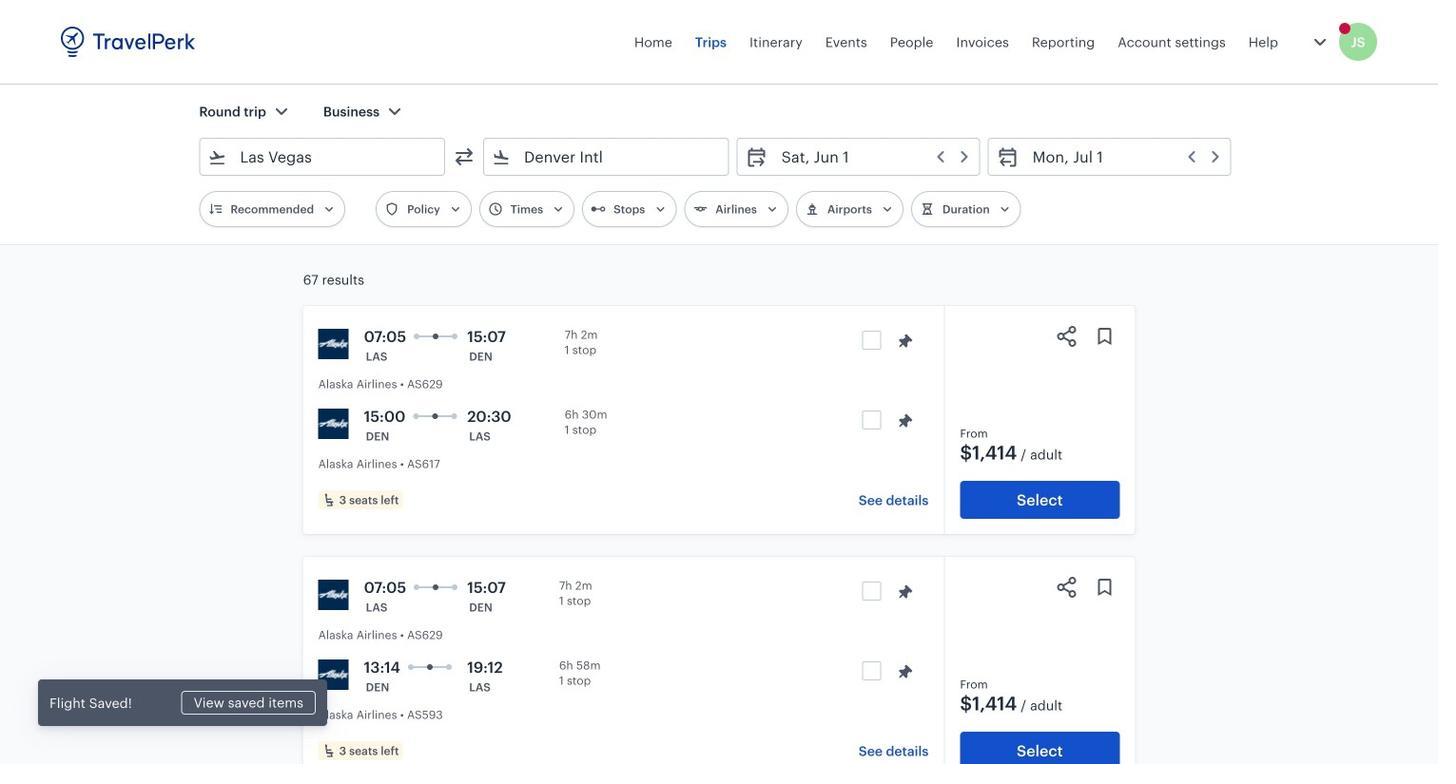 Task type: describe. For each thing, give the bounding box(es) containing it.
3 alaska airlines image from the top
[[318, 580, 349, 611]]

Depart field
[[768, 142, 972, 172]]

From search field
[[227, 142, 419, 172]]



Task type: vqa. For each thing, say whether or not it's contained in the screenshot.
top Alaska Airlines image
yes



Task type: locate. For each thing, give the bounding box(es) containing it.
alaska airlines image
[[318, 660, 349, 690]]

Return field
[[1019, 142, 1223, 172]]

alaska airlines image
[[318, 329, 349, 360], [318, 409, 349, 439], [318, 580, 349, 611]]

1 vertical spatial alaska airlines image
[[318, 409, 349, 439]]

2 vertical spatial alaska airlines image
[[318, 580, 349, 611]]

0 vertical spatial alaska airlines image
[[318, 329, 349, 360]]

1 alaska airlines image from the top
[[318, 329, 349, 360]]

To search field
[[511, 142, 703, 172]]

2 alaska airlines image from the top
[[318, 409, 349, 439]]



